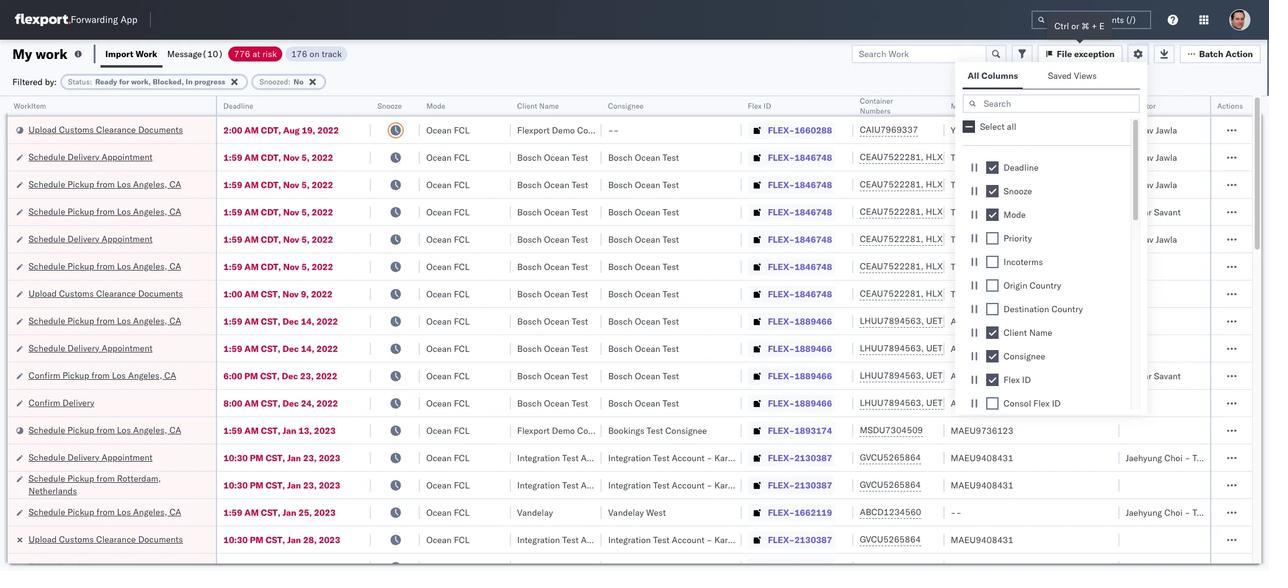 Task type: locate. For each thing, give the bounding box(es) containing it.
11 fcl from the top
[[454, 398, 470, 409]]

1 vertical spatial demo
[[552, 425, 575, 436]]

gvcu5265864 up abcd1234560
[[860, 479, 922, 490]]

from for schedule pickup from rotterdam, netherlands link
[[97, 473, 115, 484]]

jan left 13,
[[283, 425, 297, 436]]

my work
[[12, 45, 68, 62]]

2 vertical spatial maeu9408431
[[951, 534, 1014, 545]]

2130387
[[795, 452, 833, 463], [795, 480, 833, 491], [795, 534, 833, 545]]

1 flexport demo consignee from the top
[[518, 124, 619, 136]]

hlxu6269489, for 1st the schedule pickup from los angeles, ca button
[[926, 179, 990, 190]]

actions
[[1219, 101, 1244, 110]]

schedule pickup from los angeles, ca link for fourth the schedule pickup from los angeles, ca button from the top
[[29, 314, 181, 327]]

1 vertical spatial id
[[1023, 374, 1032, 385]]

filtered by:
[[12, 76, 57, 87]]

2 uetu5238478 from the top
[[927, 343, 987, 354]]

schedule pickup from los angeles, ca link for 1st the schedule pickup from los angeles, ca button
[[29, 178, 181, 190]]

0 horizontal spatial client name
[[518, 101, 559, 110]]

id up flex-1660288
[[764, 101, 772, 110]]

1:59 for third schedule delivery appointment button from the top schedule delivery appointment link
[[224, 343, 242, 354]]

uetu5238478
[[927, 315, 987, 326], [927, 343, 987, 354], [927, 370, 987, 381], [927, 397, 987, 408]]

0 horizontal spatial snooze
[[378, 101, 402, 110]]

ctrl or ⌘ + e
[[1055, 20, 1105, 32]]

1:00 am cst, nov 9, 2022
[[224, 288, 333, 299]]

--
[[609, 124, 619, 136], [951, 507, 962, 518]]

1 vertical spatial maeu9408431
[[951, 480, 1014, 491]]

1 lagerfeld from the top
[[733, 452, 770, 463]]

1 10:30 pm cst, jan 23, 2023 from the top
[[224, 452, 341, 463]]

confirm delivery button
[[29, 396, 94, 410]]

2 vertical spatial gvcu5265864
[[860, 534, 922, 545]]

2 flex-2130387 from the top
[[768, 480, 833, 491]]

documents for 2:00
[[138, 124, 183, 135]]

1 vertical spatial omkar savant
[[1126, 370, 1182, 381]]

0 vertical spatial client name
[[518, 101, 559, 110]]

cst, down 1:00 am cst, nov 9, 2022
[[261, 316, 281, 327]]

from inside confirm pickup from los angeles, ca link
[[92, 370, 110, 381]]

13 flex- from the top
[[768, 452, 795, 463]]

schedule delivery appointment link for 2nd schedule delivery appointment button from the top of the page
[[29, 232, 153, 245]]

from for schedule pickup from los angeles, ca link related to fourth the schedule pickup from los angeles, ca button from the top
[[97, 315, 115, 326]]

1 uetu5238478 from the top
[[927, 315, 987, 326]]

2 appointment from the top
[[102, 233, 153, 244]]

2 hlxu8034992 from the top
[[992, 179, 1053, 190]]

forwarding
[[71, 14, 118, 26]]

3 schedule delivery appointment from the top
[[29, 342, 153, 354]]

1 schedule delivery appointment link from the top
[[29, 151, 153, 163]]

3 ceau7522281, from the top
[[860, 206, 924, 217]]

jan up 25,
[[287, 480, 301, 491]]

id up consol flex id
[[1023, 374, 1032, 385]]

delivery for fourth schedule delivery appointment button from the top
[[68, 452, 99, 463]]

2 fcl from the top
[[454, 152, 470, 163]]

1 vertical spatial karl
[[715, 480, 731, 491]]

pm right '6:00'
[[245, 370, 258, 381]]

1 flex-1889466 from the top
[[768, 316, 833, 327]]

lagerfeld down flex-1662119
[[733, 534, 770, 545]]

6 ceau7522281, from the top
[[860, 288, 924, 299]]

2 2130387 from the top
[[795, 480, 833, 491]]

choi up jaehyung choi - test destination ag
[[1165, 452, 1183, 463]]

angeles,
[[133, 178, 167, 190], [133, 206, 167, 217], [133, 260, 167, 272], [133, 315, 167, 326], [128, 370, 162, 381], [133, 424, 167, 435], [133, 506, 167, 517]]

workitem
[[14, 101, 46, 110]]

0 horizontal spatial flex
[[749, 101, 762, 110]]

client name inside button
[[518, 101, 559, 110]]

6 schedule from the top
[[29, 315, 65, 326]]

2 test123456 from the top
[[951, 179, 1004, 190]]

10:30 pm cst, jan 23, 2023 down 1:59 am cst, jan 13, 2023
[[224, 452, 341, 463]]

2 gvcu5265864 from the top
[[860, 479, 922, 490]]

lagerfeld down flex-1893174
[[733, 452, 770, 463]]

2 vertical spatial upload customs clearance documents link
[[29, 533, 183, 545]]

0 vertical spatial lagerfeld
[[733, 452, 770, 463]]

fcl
[[454, 124, 470, 136], [454, 152, 470, 163], [454, 179, 470, 190], [454, 206, 470, 218], [454, 234, 470, 245], [454, 261, 470, 272], [454, 288, 470, 299], [454, 316, 470, 327], [454, 343, 470, 354], [454, 370, 470, 381], [454, 398, 470, 409], [454, 425, 470, 436], [454, 452, 470, 463], [454, 480, 470, 491], [454, 507, 470, 518], [454, 534, 470, 545]]

2 : from the left
[[288, 77, 291, 86]]

0 horizontal spatial flex id
[[749, 101, 772, 110]]

consignee button
[[602, 99, 730, 111]]

1 vertical spatial upload customs clearance documents
[[29, 288, 183, 299]]

ocean fcl for third the schedule pickup from los angeles, ca button
[[427, 261, 470, 272]]

0 vertical spatial upload customs clearance documents
[[29, 124, 183, 135]]

jaehyung choi - test origin agent
[[1126, 452, 1261, 463]]

schedule delivery appointment link
[[29, 151, 153, 163], [29, 232, 153, 245], [29, 342, 153, 354], [29, 451, 153, 463]]

6 hlxu8034992 from the top
[[992, 288, 1053, 299]]

ocean fcl for confirm pickup from los angeles, ca button
[[427, 370, 470, 381]]

netherlands
[[29, 485, 77, 496]]

jawla for upload customs clearance documents button associated with 2:00 am cdt, aug 19, 2022
[[1157, 124, 1178, 136]]

1 resize handle column header from the left
[[201, 96, 216, 571]]

demo for -
[[552, 124, 575, 136]]

omkar for test123456
[[1126, 206, 1153, 218]]

1 vertical spatial integration
[[609, 480, 651, 491]]

2 documents from the top
[[138, 288, 183, 299]]

schedule inside the schedule pickup from rotterdam, netherlands
[[29, 473, 65, 484]]

2 vertical spatial account
[[672, 534, 705, 545]]

0 vertical spatial karl
[[715, 452, 731, 463]]

numbers down container at the top of the page
[[860, 106, 891, 115]]

id right the 'consol'
[[1053, 398, 1061, 409]]

2 schedule pickup from los angeles, ca from the top
[[29, 206, 181, 217]]

batch
[[1200, 48, 1224, 59]]

maeu9408431 for schedule delivery appointment
[[951, 452, 1014, 463]]

jawla
[[1157, 124, 1178, 136], [1157, 152, 1178, 163], [1157, 179, 1178, 190], [1157, 234, 1178, 245]]

2023 up 1:59 am cst, jan 25, 2023
[[319, 480, 341, 491]]

flexport
[[518, 124, 550, 136], [518, 425, 550, 436]]

1:59
[[224, 152, 242, 163], [224, 179, 242, 190], [224, 206, 242, 218], [224, 234, 242, 245], [224, 261, 242, 272], [224, 316, 242, 327], [224, 343, 242, 354], [224, 425, 242, 436], [224, 507, 242, 518]]

1 vertical spatial omkar
[[1126, 370, 1153, 381]]

clearance
[[96, 124, 136, 135], [96, 288, 136, 299], [96, 534, 136, 545]]

2 vertical spatial karl
[[715, 534, 731, 545]]

gaurav
[[1126, 124, 1154, 136], [1126, 152, 1154, 163], [1126, 179, 1154, 190], [1126, 234, 1154, 245]]

1 horizontal spatial numbers
[[997, 101, 1027, 110]]

None checkbox
[[963, 120, 976, 133], [987, 209, 999, 221], [987, 232, 999, 245], [987, 256, 999, 268], [987, 279, 999, 292], [987, 303, 999, 315], [987, 374, 999, 386], [963, 120, 976, 133], [987, 209, 999, 221], [987, 232, 999, 245], [987, 256, 999, 268], [987, 279, 999, 292], [987, 303, 999, 315], [987, 374, 999, 386]]

upload for 1:00 am cst, nov 9, 2022
[[29, 288, 57, 299]]

maeu9408431
[[951, 452, 1014, 463], [951, 480, 1014, 491], [951, 534, 1014, 545]]

10:30 pm cst, jan 23, 2023 up 1:59 am cst, jan 25, 2023
[[224, 480, 341, 491]]

1 vertical spatial 14,
[[301, 343, 315, 354]]

integration test account - karl lagerfeld up west
[[609, 480, 770, 491]]

1 vertical spatial upload customs clearance documents link
[[29, 287, 183, 299]]

appointment for third schedule delivery appointment button from the top
[[102, 342, 153, 354]]

1 vertical spatial 10:30 pm cst, jan 23, 2023
[[224, 480, 341, 491]]

1:59 am cst, dec 14, 2022 up 6:00 pm cst, dec 23, 2022
[[224, 343, 338, 354]]

9 flex- from the top
[[768, 343, 795, 354]]

0 vertical spatial omkar
[[1126, 206, 1153, 218]]

4 ocean fcl from the top
[[427, 206, 470, 218]]

jan left 25,
[[283, 507, 297, 518]]

confirm for confirm pickup from los angeles, ca
[[29, 370, 60, 381]]

1 vertical spatial upload
[[29, 288, 57, 299]]

2 gaurav jawla from the top
[[1126, 152, 1178, 163]]

2 jaehyung from the top
[[1126, 507, 1163, 518]]

2 1:59 from the top
[[224, 179, 242, 190]]

0 vertical spatial choi
[[1165, 452, 1183, 463]]

0 vertical spatial omkar savant
[[1126, 206, 1182, 218]]

los for 1st the schedule pickup from los angeles, ca button
[[117, 178, 131, 190]]

flex id up flex-1660288
[[749, 101, 772, 110]]

ocean fcl for upload customs clearance documents button associated with 2:00 am cdt, aug 19, 2022
[[427, 124, 470, 136]]

3 upload from the top
[[29, 534, 57, 545]]

integration test account - karl lagerfeld down bookings test consignee
[[609, 452, 770, 463]]

msdu7304509
[[860, 425, 924, 436]]

from
[[97, 178, 115, 190], [97, 206, 115, 217], [97, 260, 115, 272], [97, 315, 115, 326], [92, 370, 110, 381], [97, 424, 115, 435], [97, 473, 115, 484], [97, 506, 115, 517]]

pm
[[245, 370, 258, 381], [250, 452, 264, 463], [250, 480, 264, 491], [250, 534, 264, 545]]

1846748
[[795, 152, 833, 163], [795, 179, 833, 190], [795, 206, 833, 218], [795, 234, 833, 245], [795, 261, 833, 272], [795, 288, 833, 299]]

6 test123456 from the top
[[951, 288, 1004, 299]]

flexport. image
[[15, 14, 71, 26]]

upload for 2:00 am cdt, aug 19, 2022
[[29, 124, 57, 135]]

5,
[[302, 152, 310, 163], [302, 179, 310, 190], [302, 206, 310, 218], [302, 234, 310, 245], [302, 261, 310, 272]]

dec left 24,
[[283, 398, 299, 409]]

maeu9408431 for schedule pickup from rotterdam, netherlands
[[951, 480, 1014, 491]]

demo
[[552, 124, 575, 136], [552, 425, 575, 436]]

flexport demo consignee for bookings
[[518, 425, 619, 436]]

numbers inside mbl/mawb numbers button
[[997, 101, 1027, 110]]

+
[[1092, 20, 1098, 32]]

0 horizontal spatial :
[[90, 77, 92, 86]]

2:00
[[224, 124, 242, 136]]

angeles, for schedule pickup from los angeles, ca link related to fourth the schedule pickup from los angeles, ca button from the top
[[133, 315, 167, 326]]

flex-1660288 button
[[749, 121, 835, 139], [749, 121, 835, 139]]

0 horizontal spatial deadline
[[224, 101, 254, 110]]

schedule pickup from rotterdam, netherlands
[[29, 473, 161, 496]]

delivery
[[68, 151, 99, 162], [68, 233, 99, 244], [68, 342, 99, 354], [63, 397, 94, 408], [68, 452, 99, 463]]

0 vertical spatial 1:59 am cst, dec 14, 2022
[[224, 316, 338, 327]]

numbers up all
[[997, 101, 1027, 110]]

0 horizontal spatial destination
[[1004, 304, 1050, 315]]

schedule pickup from los angeles, ca for schedule pickup from los angeles, ca link associated with 1st the schedule pickup from los angeles, ca button
[[29, 178, 181, 190]]

2 vertical spatial 10:30
[[224, 534, 248, 545]]

1 flex-1846748 from the top
[[768, 152, 833, 163]]

2 integration from the top
[[609, 480, 651, 491]]

0 vertical spatial maeu9408431
[[951, 452, 1014, 463]]

2 flex-1846748 from the top
[[768, 179, 833, 190]]

1 vertical spatial flex id
[[1004, 374, 1032, 385]]

pickup inside the schedule pickup from rotterdam, netherlands
[[68, 473, 94, 484]]

resize handle column header for container numbers
[[930, 96, 945, 571]]

appointment
[[102, 151, 153, 162], [102, 233, 153, 244], [102, 342, 153, 354], [102, 452, 153, 463]]

2 upload customs clearance documents link from the top
[[29, 287, 183, 299]]

0 vertical spatial id
[[764, 101, 772, 110]]

origin down incoterms
[[1004, 280, 1028, 291]]

ocean fcl for 2nd schedule delivery appointment button from the top of the page
[[427, 234, 470, 245]]

0 vertical spatial flexport
[[518, 124, 550, 136]]

1 schedule pickup from los angeles, ca from the top
[[29, 178, 181, 190]]

jawla for 1st the schedule pickup from los angeles, ca button
[[1157, 179, 1178, 190]]

0 horizontal spatial client
[[518, 101, 538, 110]]

2 vertical spatial customs
[[59, 534, 94, 545]]

2 vertical spatial integration test account - karl lagerfeld
[[609, 534, 770, 545]]

None checkbox
[[987, 161, 999, 174], [987, 185, 999, 197], [987, 326, 999, 339], [987, 350, 999, 363], [987, 397, 999, 410], [987, 161, 999, 174], [987, 185, 999, 197], [987, 326, 999, 339], [987, 350, 999, 363], [987, 397, 999, 410]]

176
[[291, 48, 308, 59]]

1:59 for schedule pickup from los angeles, ca link related to 2nd the schedule pickup from los angeles, ca button from the bottom
[[224, 425, 242, 436]]

4 test123456 from the top
[[951, 234, 1004, 245]]

schedule delivery appointment for third schedule delivery appointment button from the top
[[29, 342, 153, 354]]

bosch ocean test
[[518, 152, 589, 163], [609, 152, 679, 163], [518, 179, 589, 190], [609, 179, 679, 190], [518, 206, 589, 218], [609, 206, 679, 218], [518, 234, 589, 245], [609, 234, 679, 245], [518, 261, 589, 272], [609, 261, 679, 272], [518, 288, 589, 299], [609, 288, 679, 299], [518, 316, 589, 327], [609, 316, 679, 327], [518, 343, 589, 354], [609, 343, 679, 354], [518, 370, 589, 381], [609, 370, 679, 381], [518, 398, 589, 409], [609, 398, 679, 409]]

ocean fcl for fourth schedule delivery appointment button from the top
[[427, 452, 470, 463]]

1:59 am cst, dec 14, 2022 down 1:00 am cst, nov 9, 2022
[[224, 316, 338, 327]]

schedule delivery appointment link for first schedule delivery appointment button
[[29, 151, 153, 163]]

1 horizontal spatial origin
[[1212, 452, 1236, 463]]

saved views button
[[1044, 65, 1105, 89]]

3 resize handle column header from the left
[[405, 96, 420, 571]]

pm down 1:59 am cst, jan 13, 2023
[[250, 452, 264, 463]]

flexport for --
[[518, 124, 550, 136]]

destination down origin country
[[1004, 304, 1050, 315]]

country down origin country
[[1052, 304, 1084, 315]]

1 1:59 from the top
[[224, 152, 242, 163]]

schedule delivery appointment for first schedule delivery appointment button
[[29, 151, 153, 162]]

schedule pickup from los angeles, ca link
[[29, 178, 181, 190], [29, 205, 181, 218], [29, 260, 181, 272], [29, 314, 181, 327], [29, 424, 181, 436], [29, 506, 181, 518]]

0 vertical spatial mode
[[427, 101, 446, 110]]

integration up vandelay west
[[609, 480, 651, 491]]

1 horizontal spatial destination
[[1212, 507, 1258, 518]]

9 1:59 from the top
[[224, 507, 242, 518]]

ceau7522281, hlxu6269489, hlxu8034992
[[860, 151, 1053, 163], [860, 179, 1053, 190], [860, 206, 1053, 217], [860, 233, 1053, 245], [860, 261, 1053, 272], [860, 288, 1053, 299]]

select
[[981, 121, 1005, 132]]

customs
[[59, 124, 94, 135], [59, 288, 94, 299], [59, 534, 94, 545]]

flex-1889466
[[768, 316, 833, 327], [768, 343, 833, 354], [768, 370, 833, 381], [768, 398, 833, 409]]

5 flex- from the top
[[768, 234, 795, 245]]

priority
[[1004, 233, 1033, 244]]

2022 for confirm pickup from los angeles, ca link
[[316, 370, 338, 381]]

ocean fcl for third schedule delivery appointment button from the top
[[427, 343, 470, 354]]

0 horizontal spatial vandelay
[[518, 507, 553, 518]]

forwarding app
[[71, 14, 138, 26]]

1889466
[[795, 316, 833, 327], [795, 343, 833, 354], [795, 370, 833, 381], [795, 398, 833, 409]]

resize handle column header
[[201, 96, 216, 571], [356, 96, 371, 571], [405, 96, 420, 571], [496, 96, 511, 571], [587, 96, 602, 571], [727, 96, 742, 571], [839, 96, 854, 571], [930, 96, 945, 571], [1105, 96, 1120, 571], [1196, 96, 1211, 571], [1238, 96, 1253, 571]]

jawla for 2nd schedule delivery appointment button from the top of the page
[[1157, 234, 1178, 245]]

1 vertical spatial mode
[[1004, 209, 1027, 220]]

angeles, for confirm pickup from los angeles, ca link
[[128, 370, 162, 381]]

schedule pickup from los angeles, ca link for fifth the schedule pickup from los angeles, ca button from the bottom of the page
[[29, 205, 181, 218]]

consignee
[[609, 101, 644, 110], [578, 124, 619, 136], [1004, 351, 1046, 362], [578, 425, 619, 436], [666, 425, 708, 436]]

1 vertical spatial flexport
[[518, 425, 550, 436]]

14 fcl from the top
[[454, 480, 470, 491]]

1 1846748 from the top
[[795, 152, 833, 163]]

4 schedule pickup from los angeles, ca link from the top
[[29, 314, 181, 327]]

10:30 up 1:59 am cst, jan 25, 2023
[[224, 480, 248, 491]]

cst, up 1:59 am cst, jan 13, 2023
[[261, 398, 281, 409]]

16 flex- from the top
[[768, 534, 795, 545]]

from inside the schedule pickup from rotterdam, netherlands
[[97, 473, 115, 484]]

schedule
[[29, 151, 65, 162], [29, 178, 65, 190], [29, 206, 65, 217], [29, 233, 65, 244], [29, 260, 65, 272], [29, 315, 65, 326], [29, 342, 65, 354], [29, 424, 65, 435], [29, 452, 65, 463], [29, 473, 65, 484], [29, 506, 65, 517]]

snoozed : no
[[260, 77, 304, 86]]

23, for rotterdam,
[[303, 480, 317, 491]]

2 omkar savant from the top
[[1126, 370, 1182, 381]]

0 vertical spatial jaehyung
[[1126, 452, 1163, 463]]

1 schedule pickup from los angeles, ca button from the top
[[29, 178, 181, 191]]

2 flexport demo consignee from the top
[[518, 425, 619, 436]]

1 horizontal spatial flex
[[1004, 374, 1021, 385]]

choi for origin
[[1165, 452, 1183, 463]]

lagerfeld up flex-1662119
[[733, 480, 770, 491]]

flex-2130387 up flex-1662119
[[768, 480, 833, 491]]

0 vertical spatial customs
[[59, 124, 94, 135]]

schedule pickup from los angeles, ca for schedule pickup from los angeles, ca link related to 2nd the schedule pickup from los angeles, ca button from the bottom
[[29, 424, 181, 435]]

from for schedule pickup from los angeles, ca link related to third the schedule pickup from los angeles, ca button
[[97, 260, 115, 272]]

message
[[167, 48, 202, 59]]

cdt, for 2nd schedule delivery appointment button from the top of the page
[[261, 234, 281, 245]]

0 vertical spatial integration
[[609, 452, 651, 463]]

test123456
[[951, 152, 1004, 163], [951, 179, 1004, 190], [951, 206, 1004, 218], [951, 234, 1004, 245], [951, 261, 1004, 272], [951, 288, 1004, 299]]

cst, up 6:00 pm cst, dec 23, 2022
[[261, 343, 281, 354]]

0 vertical spatial 14,
[[301, 316, 315, 327]]

schedule delivery appointment button
[[29, 151, 153, 164], [29, 232, 153, 246], [29, 342, 153, 355], [29, 451, 153, 465]]

customs for 2:00 am cdt, aug 19, 2022
[[59, 124, 94, 135]]

1 horizontal spatial vandelay
[[609, 507, 644, 518]]

flex-1660288
[[768, 124, 833, 136]]

10:30 for schedule pickup from rotterdam, netherlands
[[224, 480, 248, 491]]

5 schedule pickup from los angeles, ca button from the top
[[29, 424, 181, 437]]

flex-2130387 down flex-1893174
[[768, 452, 833, 463]]

2 vertical spatial clearance
[[96, 534, 136, 545]]

10:30 down 1:59 am cst, jan 13, 2023
[[224, 452, 248, 463]]

6 1846748 from the top
[[795, 288, 833, 299]]

integration down bookings
[[609, 452, 651, 463]]

1 vertical spatial origin
[[1212, 452, 1236, 463]]

0 vertical spatial 10:30
[[224, 452, 248, 463]]

cst, down 1:59 am cst, jan 13, 2023
[[266, 452, 285, 463]]

0 vertical spatial destination
[[1004, 304, 1050, 315]]

pm for schedule delivery appointment
[[250, 452, 264, 463]]

schedule pickup from los angeles, ca link for third the schedule pickup from los angeles, ca button
[[29, 260, 181, 272]]

14, up 6:00 pm cst, dec 23, 2022
[[301, 343, 315, 354]]

delivery for first schedule delivery appointment button
[[68, 151, 99, 162]]

omkar
[[1126, 206, 1153, 218], [1126, 370, 1153, 381]]

2 vertical spatial id
[[1053, 398, 1061, 409]]

4 flex-1846748 from the top
[[768, 234, 833, 245]]

pm up 1:59 am cst, jan 25, 2023
[[250, 480, 264, 491]]

integration test account - karl lagerfeld down west
[[609, 534, 770, 545]]

progress
[[195, 77, 225, 86]]

0 vertical spatial upload
[[29, 124, 57, 135]]

dec down 1:00 am cst, nov 9, 2022
[[283, 316, 299, 327]]

2 demo from the top
[[552, 425, 575, 436]]

10 ocean fcl from the top
[[427, 370, 470, 381]]

4 schedule delivery appointment button from the top
[[29, 451, 153, 465]]

3 cdt, from the top
[[261, 179, 281, 190]]

14 flex- from the top
[[768, 480, 795, 491]]

5, for 1st the schedule pickup from los angeles, ca button
[[302, 179, 310, 190]]

4 gaurav jawla from the top
[[1126, 234, 1178, 245]]

1 gvcu5265864 from the top
[[860, 452, 922, 463]]

gvcu5265864 down abcd1234560
[[860, 534, 922, 545]]

0 vertical spatial 2130387
[[795, 452, 833, 463]]

1 vertical spatial savant
[[1155, 370, 1182, 381]]

5 schedule pickup from los angeles, ca link from the top
[[29, 424, 181, 436]]

1 vertical spatial flexport demo consignee
[[518, 425, 619, 436]]

1 horizontal spatial client
[[1004, 327, 1028, 338]]

10:30 pm cst, jan 23, 2023
[[224, 452, 341, 463], [224, 480, 341, 491]]

schedule pickup from rotterdam, netherlands button
[[29, 472, 200, 498]]

1 abcdefg78456546 from the top
[[951, 316, 1035, 327]]

gvcu5265864 down msdu7304509
[[860, 452, 922, 463]]

container numbers
[[860, 96, 894, 115]]

ymluw236679313
[[951, 124, 1031, 136]]

los
[[117, 178, 131, 190], [117, 206, 131, 217], [117, 260, 131, 272], [117, 315, 131, 326], [112, 370, 126, 381], [117, 424, 131, 435], [117, 506, 131, 517]]

2130387 for schedule pickup from rotterdam, netherlands
[[795, 480, 833, 491]]

1 vertical spatial deadline
[[1004, 162, 1039, 173]]

: left ready
[[90, 77, 92, 86]]

2022
[[318, 124, 339, 136], [312, 152, 333, 163], [312, 179, 333, 190], [312, 206, 333, 218], [312, 234, 333, 245], [312, 261, 333, 272], [311, 288, 333, 299], [317, 316, 338, 327], [317, 343, 338, 354], [316, 370, 338, 381], [317, 398, 338, 409]]

2130387 up 1662119
[[795, 480, 833, 491]]

1:59 am cst, jan 25, 2023
[[224, 507, 336, 518]]

import
[[105, 48, 134, 59]]

deadline down all
[[1004, 162, 1039, 173]]

dec up 8:00 am cst, dec 24, 2022
[[282, 370, 298, 381]]

1 vertical spatial clearance
[[96, 288, 136, 299]]

1 vertical spatial upload customs clearance documents button
[[29, 287, 183, 301]]

origin left agent
[[1212, 452, 1236, 463]]

0 vertical spatial clearance
[[96, 124, 136, 135]]

destination left ag
[[1212, 507, 1258, 518]]

23, up 24,
[[300, 370, 314, 381]]

flex id up the 'consol'
[[1004, 374, 1032, 385]]

2 vertical spatial upload
[[29, 534, 57, 545]]

vandelay west
[[609, 507, 666, 518]]

2 vertical spatial integration
[[609, 534, 651, 545]]

deadline up 2:00
[[224, 101, 254, 110]]

1 vertical spatial 23,
[[303, 452, 317, 463]]

0 horizontal spatial name
[[540, 101, 559, 110]]

10:30 down 1:59 am cst, jan 25, 2023
[[224, 534, 248, 545]]

2 flex- from the top
[[768, 152, 795, 163]]

1 vertical spatial integration test account - karl lagerfeld
[[609, 480, 770, 491]]

0 vertical spatial flex-2130387
[[768, 452, 833, 463]]

0 horizontal spatial --
[[609, 124, 619, 136]]

0 vertical spatial 10:30 pm cst, jan 23, 2023
[[224, 452, 341, 463]]

4 schedule pickup from los angeles, ca button from the top
[[29, 314, 181, 328]]

2130387 down 1662119
[[795, 534, 833, 545]]

1 vertical spatial documents
[[138, 288, 183, 299]]

6 fcl from the top
[[454, 261, 470, 272]]

5 fcl from the top
[[454, 234, 470, 245]]

2130387 down 1893174
[[795, 452, 833, 463]]

angeles, inside button
[[128, 370, 162, 381]]

flex-1846748 button
[[749, 149, 835, 166], [749, 149, 835, 166], [749, 176, 835, 193], [749, 176, 835, 193], [749, 203, 835, 221], [749, 203, 835, 221], [749, 231, 835, 248], [749, 231, 835, 248], [749, 258, 835, 275], [749, 258, 835, 275], [749, 285, 835, 303], [749, 285, 835, 303]]

0 vertical spatial documents
[[138, 124, 183, 135]]

upload customs clearance documents button for 2:00 am cdt, aug 19, 2022
[[29, 123, 183, 137]]

776 at risk
[[234, 48, 277, 59]]

los inside confirm pickup from los angeles, ca link
[[112, 370, 126, 381]]

destination
[[1004, 304, 1050, 315], [1212, 507, 1258, 518]]

1 lhuu7894563, uetu5238478 from the top
[[860, 315, 987, 326]]

upload customs clearance documents button for 1:00 am cst, nov 9, 2022
[[29, 287, 183, 301]]

10 resize handle column header from the left
[[1196, 96, 1211, 571]]

confirm for confirm delivery
[[29, 397, 60, 408]]

0 horizontal spatial id
[[764, 101, 772, 110]]

savant
[[1155, 206, 1182, 218], [1155, 370, 1182, 381]]

cst, down 8:00 am cst, dec 24, 2022
[[261, 425, 281, 436]]

2 vertical spatial documents
[[138, 534, 183, 545]]

1846748 for schedule delivery appointment link associated with 2nd schedule delivery appointment button from the top of the page
[[795, 234, 833, 245]]

4 gaurav from the top
[[1126, 234, 1154, 245]]

1 vertical spatial client
[[1004, 327, 1028, 338]]

schedule delivery appointment for fourth schedule delivery appointment button from the top
[[29, 452, 153, 463]]

Search Work text field
[[852, 44, 987, 63]]

1 vertical spatial country
[[1052, 304, 1084, 315]]

: left no
[[288, 77, 291, 86]]

0 vertical spatial client
[[518, 101, 538, 110]]

2023 right 25,
[[314, 507, 336, 518]]

demo for bookings
[[552, 425, 575, 436]]

flex-1662119 button
[[749, 504, 835, 521], [749, 504, 835, 521]]

country up destination country
[[1030, 280, 1062, 291]]

1 vertical spatial 1:59 am cst, dec 14, 2022
[[224, 343, 338, 354]]

3 fcl from the top
[[454, 179, 470, 190]]

1846748 for schedule pickup from los angeles, ca link associated with 1st the schedule pickup from los angeles, ca button
[[795, 179, 833, 190]]

resize handle column header for mbl/mawb numbers
[[1105, 96, 1120, 571]]

flex-1846748
[[768, 152, 833, 163], [768, 179, 833, 190], [768, 206, 833, 218], [768, 234, 833, 245], [768, 261, 833, 272], [768, 288, 833, 299]]

numbers inside container numbers
[[860, 106, 891, 115]]

0 vertical spatial name
[[540, 101, 559, 110]]

pickup inside button
[[63, 370, 89, 381]]

los for third the schedule pickup from los angeles, ca button
[[117, 260, 131, 272]]

id
[[764, 101, 772, 110], [1023, 374, 1032, 385], [1053, 398, 1061, 409]]

5, for third the schedule pickup from los angeles, ca button
[[302, 261, 310, 272]]

1 vertical spatial lagerfeld
[[733, 480, 770, 491]]

2023 right "28,"
[[319, 534, 341, 545]]

1 vertical spatial choi
[[1165, 507, 1183, 518]]

1 horizontal spatial :
[[288, 77, 291, 86]]

karl for schedule delivery appointment
[[715, 452, 731, 463]]

4 5, from the top
[[302, 234, 310, 245]]

⌘
[[1082, 20, 1090, 32]]

flex-2130387 down flex-1662119
[[768, 534, 833, 545]]

account for schedule pickup from rotterdam, netherlands
[[672, 480, 705, 491]]

confirm
[[29, 370, 60, 381], [29, 397, 60, 408]]

1 vertical spatial flex
[[1004, 374, 1021, 385]]

4 am from the top
[[245, 206, 259, 218]]

23, down 13,
[[303, 452, 317, 463]]

1:59 for first schedule delivery appointment button's schedule delivery appointment link
[[224, 152, 242, 163]]

jan
[[283, 425, 297, 436], [287, 452, 301, 463], [287, 480, 301, 491], [283, 507, 297, 518], [287, 534, 301, 545]]

3 schedule delivery appointment button from the top
[[29, 342, 153, 355]]

choi down the jaehyung choi - test origin agent
[[1165, 507, 1183, 518]]

0 vertical spatial flexport demo consignee
[[518, 124, 619, 136]]

14, down 9,
[[301, 316, 315, 327]]

ca
[[170, 178, 181, 190], [170, 206, 181, 217], [170, 260, 181, 272], [170, 315, 181, 326], [165, 370, 176, 381], [170, 424, 181, 435], [170, 506, 181, 517]]

0 vertical spatial flex id
[[749, 101, 772, 110]]

6 ocean fcl from the top
[[427, 261, 470, 272]]

0 vertical spatial confirm
[[29, 370, 60, 381]]

los for confirm pickup from los angeles, ca button
[[112, 370, 126, 381]]

batch action
[[1200, 48, 1254, 59]]

1 10:30 from the top
[[224, 452, 248, 463]]

23, up 25,
[[303, 480, 317, 491]]

2022 for schedule pickup from los angeles, ca link related to third the schedule pickup from los angeles, ca button
[[312, 261, 333, 272]]

status : ready for work, blocked, in progress
[[68, 77, 225, 86]]

2 vertical spatial upload customs clearance documents
[[29, 534, 183, 545]]

9,
[[301, 288, 309, 299]]

integration down vandelay west
[[609, 534, 651, 545]]

2 resize handle column header from the left
[[356, 96, 371, 571]]

1 choi from the top
[[1165, 452, 1183, 463]]

0 vertical spatial 23,
[[300, 370, 314, 381]]

2 omkar from the top
[[1126, 370, 1153, 381]]

2 lagerfeld from the top
[[733, 480, 770, 491]]

hlxu6269489, for 2nd schedule delivery appointment button from the top of the page
[[926, 233, 990, 245]]

forwarding app link
[[15, 14, 138, 26]]

7 flex- from the top
[[768, 288, 795, 299]]

5 hlxu6269489, from the top
[[926, 261, 990, 272]]

lagerfeld for schedule pickup from rotterdam, netherlands
[[733, 480, 770, 491]]

1846748 for schedule pickup from los angeles, ca link related to third the schedule pickup from los angeles, ca button
[[795, 261, 833, 272]]

3 maeu9408431 from the top
[[951, 534, 1014, 545]]

delivery for 2nd schedule delivery appointment button from the top of the page
[[68, 233, 99, 244]]

1 jaehyung from the top
[[1126, 452, 1163, 463]]



Task type: vqa. For each thing, say whether or not it's contained in the screenshot.
The '1'
no



Task type: describe. For each thing, give the bounding box(es) containing it.
clearance for 2:00 am cdt, aug 19, 2022
[[96, 124, 136, 135]]

columns
[[982, 70, 1019, 81]]

3 integration test account - karl lagerfeld from the top
[[609, 534, 770, 545]]

upload customs clearance documents for 1:00 am cst, nov 9, 2022
[[29, 288, 183, 299]]

10:30 for schedule delivery appointment
[[224, 452, 248, 463]]

2 1:59 am cst, dec 14, 2022 from the top
[[224, 343, 338, 354]]

1 ceau7522281, from the top
[[860, 151, 924, 163]]

flex inside "flex id" button
[[749, 101, 762, 110]]

24,
[[301, 398, 315, 409]]

3 uetu5238478 from the top
[[927, 370, 987, 381]]

: for status
[[90, 77, 92, 86]]

1 ceau7522281, hlxu6269489, hlxu8034992 from the top
[[860, 151, 1053, 163]]

1 horizontal spatial flex id
[[1004, 374, 1032, 385]]

savant for test123456
[[1155, 206, 1182, 218]]

vandelay for vandelay
[[518, 507, 553, 518]]

confirm pickup from los angeles, ca
[[29, 370, 176, 381]]

2 gaurav from the top
[[1126, 152, 1154, 163]]

3 schedule from the top
[[29, 206, 65, 217]]

2 ceau7522281, hlxu6269489, hlxu8034992 from the top
[[860, 179, 1053, 190]]

1 1:59 am cdt, nov 5, 2022 from the top
[[224, 152, 333, 163]]

3 lhuu7894563, uetu5238478 from the top
[[860, 370, 987, 381]]

3 gvcu5265864 from the top
[[860, 534, 922, 545]]

track
[[322, 48, 342, 59]]

3 lagerfeld from the top
[[733, 534, 770, 545]]

8 fcl from the top
[[454, 316, 470, 327]]

angeles, for schedule pickup from los angeles, ca link related to 2nd the schedule pickup from los angeles, ca button from the bottom
[[133, 424, 167, 435]]

schedule delivery appointment link for fourth schedule delivery appointment button from the top
[[29, 451, 153, 463]]

los for fourth the schedule pickup from los angeles, ca button from the top
[[117, 315, 131, 326]]

all
[[968, 70, 980, 81]]

13,
[[299, 425, 312, 436]]

6:00
[[224, 370, 242, 381]]

1 schedule delivery appointment button from the top
[[29, 151, 153, 164]]

jan down 13,
[[287, 452, 301, 463]]

8 am from the top
[[245, 316, 259, 327]]

jan for 6th the schedule pickup from los angeles, ca button from the top schedule pickup from los angeles, ca link
[[283, 507, 297, 518]]

mode button
[[420, 99, 499, 111]]

5 test123456 from the top
[[951, 261, 1004, 272]]

import work
[[105, 48, 157, 59]]

flex id inside "flex id" button
[[749, 101, 772, 110]]

1:59 for schedule pickup from los angeles, ca link related to third the schedule pickup from los angeles, ca button
[[224, 261, 242, 272]]

rotterdam,
[[117, 473, 161, 484]]

all
[[1008, 121, 1017, 132]]

8:00 am cst, dec 24, 2022
[[224, 398, 338, 409]]

2023 right 13,
[[314, 425, 336, 436]]

3 karl from the top
[[715, 534, 731, 545]]

7 fcl from the top
[[454, 288, 470, 299]]

776
[[234, 48, 250, 59]]

bookings test consignee
[[609, 425, 708, 436]]

4 ceau7522281, hlxu6269489, hlxu8034992 from the top
[[860, 233, 1053, 245]]

deadline inside "button"
[[224, 101, 254, 110]]

6:00 pm cst, dec 23, 2022
[[224, 370, 338, 381]]

10 am from the top
[[245, 398, 259, 409]]

lagerfeld for schedule delivery appointment
[[733, 452, 770, 463]]

cst, down 1:59 am cst, jan 25, 2023
[[266, 534, 285, 545]]

aug
[[283, 124, 300, 136]]

2 1889466 from the top
[[795, 343, 833, 354]]

views
[[1075, 70, 1098, 81]]

ocean fcl for first schedule delivery appointment button
[[427, 152, 470, 163]]

dec up 6:00 pm cst, dec 23, 2022
[[283, 343, 299, 354]]

3 integration from the top
[[609, 534, 651, 545]]

on
[[310, 48, 320, 59]]

1 am from the top
[[245, 124, 259, 136]]

(10)
[[202, 48, 224, 59]]

from for 6th the schedule pickup from los angeles, ca button from the top schedule pickup from los angeles, ca link
[[97, 506, 115, 517]]

omkar savant for test123456
[[1126, 206, 1182, 218]]

agent
[[1238, 452, 1261, 463]]

documents for 1:00
[[138, 288, 183, 299]]

container
[[860, 96, 894, 106]]

1 horizontal spatial name
[[1030, 327, 1053, 338]]

schedule pickup from rotterdam, netherlands link
[[29, 472, 200, 497]]

jan for schedule pickup from los angeles, ca link related to 2nd the schedule pickup from los angeles, ca button from the bottom
[[283, 425, 297, 436]]

resize handle column header for client name
[[587, 96, 602, 571]]

5 1:59 am cdt, nov 5, 2022 from the top
[[224, 261, 333, 272]]

consol
[[1004, 398, 1032, 409]]

2 schedule delivery appointment button from the top
[[29, 232, 153, 246]]

jawla for first schedule delivery appointment button
[[1157, 152, 1178, 163]]

2 am from the top
[[245, 152, 259, 163]]

omkar for abcdefg78456546
[[1126, 370, 1153, 381]]

0 vertical spatial origin
[[1004, 280, 1028, 291]]

1 vertical spatial client name
[[1004, 327, 1053, 338]]

saved
[[1049, 70, 1072, 81]]

origin country
[[1004, 280, 1062, 291]]

2 schedule from the top
[[29, 178, 65, 190]]

gvcu5265864 for schedule pickup from rotterdam, netherlands
[[860, 479, 922, 490]]

3 account from the top
[[672, 534, 705, 545]]

at
[[253, 48, 260, 59]]

10:30 pm cst, jan 23, 2023 for schedule pickup from rotterdam, netherlands
[[224, 480, 341, 491]]

1:59 am cst, jan 13, 2023
[[224, 425, 336, 436]]

5 hlxu8034992 from the top
[[992, 261, 1053, 272]]

customs for 1:00 am cst, nov 9, 2022
[[59, 288, 94, 299]]

exception
[[1075, 48, 1116, 59]]

operator
[[1126, 101, 1156, 110]]

jaehyung for jaehyung choi - test destination ag
[[1126, 507, 1163, 518]]

hlxu6269489, for first schedule delivery appointment button
[[926, 151, 990, 163]]

work
[[36, 45, 68, 62]]

2 flex-1889466 from the top
[[768, 343, 833, 354]]

3 am from the top
[[245, 179, 259, 190]]

pm for schedule pickup from rotterdam, netherlands
[[250, 480, 264, 491]]

3 10:30 from the top
[[224, 534, 248, 545]]

confirm pickup from los angeles, ca button
[[29, 369, 176, 383]]

4 cdt, from the top
[[261, 206, 281, 218]]

choi for destination
[[1165, 507, 1183, 518]]

2022 for 2:00 am cdt, aug 19, 2022 upload customs clearance documents link
[[318, 124, 339, 136]]

3 1889466 from the top
[[795, 370, 833, 381]]

3 hlxu8034992 from the top
[[992, 206, 1053, 217]]

1:00
[[224, 288, 242, 299]]

import work button
[[100, 40, 162, 68]]

cst, up 10:30 pm cst, jan 28, 2023
[[261, 507, 281, 518]]

1662119
[[795, 507, 833, 518]]

5 flex-1846748 from the top
[[768, 261, 833, 272]]

cdt, for 1st the schedule pickup from los angeles, ca button
[[261, 179, 281, 190]]

cdt, for upload customs clearance documents button associated with 2:00 am cdt, aug 19, 2022
[[261, 124, 281, 136]]

8 schedule from the top
[[29, 424, 65, 435]]

3 flex-1846748 from the top
[[768, 206, 833, 218]]

destination country
[[1004, 304, 1084, 315]]

4 1889466 from the top
[[795, 398, 833, 409]]

4 lhuu7894563, from the top
[[860, 397, 925, 408]]

3 lhuu7894563, from the top
[[860, 370, 925, 381]]

4 flex-1889466 from the top
[[768, 398, 833, 409]]

12 fcl from the top
[[454, 425, 470, 436]]

3 1846748 from the top
[[795, 206, 833, 218]]

deadline button
[[217, 99, 359, 111]]

abcd1234560
[[860, 507, 922, 518]]

2022 for first schedule delivery appointment button's schedule delivery appointment link
[[312, 152, 333, 163]]

12 am from the top
[[245, 507, 259, 518]]

1 gaurav jawla from the top
[[1126, 124, 1178, 136]]

jan left "28,"
[[287, 534, 301, 545]]

3 test123456 from the top
[[951, 206, 1004, 218]]

status
[[68, 77, 90, 86]]

filtered
[[12, 76, 43, 87]]

client inside button
[[518, 101, 538, 110]]

action
[[1226, 48, 1254, 59]]

1:59 for 6th the schedule pickup from los angeles, ca button from the top schedule pickup from los angeles, ca link
[[224, 507, 242, 518]]

country for destination country
[[1052, 304, 1084, 315]]

resize handle column header for consignee
[[727, 96, 742, 571]]

country for origin country
[[1030, 280, 1062, 291]]

1:59 for schedule delivery appointment link associated with 2nd schedule delivery appointment button from the top of the page
[[224, 234, 242, 245]]

1:59 for schedule pickup from los angeles, ca link associated with 1st the schedule pickup from los angeles, ca button
[[224, 179, 242, 190]]

resize handle column header for deadline
[[356, 96, 371, 571]]

from for schedule pickup from los angeles, ca link associated with 1st the schedule pickup from los angeles, ca button
[[97, 178, 115, 190]]

8 flex- from the top
[[768, 316, 795, 327]]

3 schedule pickup from los angeles, ca button from the top
[[29, 260, 181, 273]]

12 flex- from the top
[[768, 425, 795, 436]]

hlxu6269489, for third the schedule pickup from los angeles, ca button
[[926, 261, 990, 272]]

ca inside button
[[165, 370, 176, 381]]

name inside client name button
[[540, 101, 559, 110]]

4 flex- from the top
[[768, 206, 795, 218]]

2 horizontal spatial id
[[1053, 398, 1061, 409]]

3 abcdefg78456546 from the top
[[951, 370, 1035, 381]]

delivery for confirm delivery button
[[63, 397, 94, 408]]

3 flex-2130387 from the top
[[768, 534, 833, 545]]

ag
[[1260, 507, 1270, 518]]

resize handle column header for workitem
[[201, 96, 216, 571]]

3 1:59 am cdt, nov 5, 2022 from the top
[[224, 206, 333, 218]]

mbl/mawb numbers
[[951, 101, 1027, 110]]

by:
[[45, 76, 57, 87]]

3 2130387 from the top
[[795, 534, 833, 545]]

4 uetu5238478 from the top
[[927, 397, 987, 408]]

angeles, for fifth the schedule pickup from los angeles, ca button from the bottom of the page's schedule pickup from los angeles, ca link
[[133, 206, 167, 217]]

1660288
[[795, 124, 833, 136]]

1893174
[[795, 425, 833, 436]]

integration for schedule delivery appointment
[[609, 452, 651, 463]]

schedule delivery appointment link for third schedule delivery appointment button from the top
[[29, 342, 153, 354]]

in
[[186, 77, 193, 86]]

incoterms
[[1004, 256, 1044, 268]]

all columns button
[[963, 65, 1024, 89]]

file exception
[[1058, 48, 1116, 59]]

2 lhuu7894563, from the top
[[860, 343, 925, 354]]

savant for abcdefg78456546
[[1155, 370, 1182, 381]]

maeu9736123
[[951, 425, 1014, 436]]

1 horizontal spatial --
[[951, 507, 962, 518]]

from for confirm pickup from los angeles, ca link
[[92, 370, 110, 381]]

schedule delivery appointment for 2nd schedule delivery appointment button from the top of the page
[[29, 233, 153, 244]]

workitem button
[[7, 99, 204, 111]]

angeles, for schedule pickup from los angeles, ca link associated with 1st the schedule pickup from los angeles, ca button
[[133, 178, 167, 190]]

3 hlxu6269489, from the top
[[926, 206, 990, 217]]

confirm delivery
[[29, 397, 94, 408]]

id inside button
[[764, 101, 772, 110]]

1 horizontal spatial mode
[[1004, 209, 1027, 220]]

6 schedule pickup from los angeles, ca button from the top
[[29, 506, 181, 519]]

Search Shipments (/) text field
[[1032, 11, 1152, 29]]

upload customs clearance documents for 2:00 am cdt, aug 19, 2022
[[29, 124, 183, 135]]

cst, left 9,
[[261, 288, 281, 299]]

confirm delivery link
[[29, 396, 94, 409]]

flexport for bookings test consignee
[[518, 425, 550, 436]]

integration test account - karl lagerfeld for schedule delivery appointment
[[609, 452, 770, 463]]

flexport demo consignee for -
[[518, 124, 619, 136]]

flex id button
[[742, 99, 842, 111]]

1846748 for first schedule delivery appointment button's schedule delivery appointment link
[[795, 152, 833, 163]]

7 am from the top
[[245, 288, 259, 299]]

file
[[1058, 48, 1073, 59]]

message (10)
[[167, 48, 224, 59]]

risk
[[263, 48, 277, 59]]

15 flex- from the top
[[768, 507, 795, 518]]

snoozed
[[260, 77, 288, 86]]

9 fcl from the top
[[454, 343, 470, 354]]

no
[[294, 77, 304, 86]]

19,
[[302, 124, 316, 136]]

3 5, from the top
[[302, 206, 310, 218]]

all columns
[[968, 70, 1019, 81]]

4 schedule from the top
[[29, 233, 65, 244]]

cst, up 8:00 am cst, dec 24, 2022
[[260, 370, 280, 381]]

1 hlxu8034992 from the top
[[992, 151, 1053, 163]]

3 customs from the top
[[59, 534, 94, 545]]

upload customs clearance documents link for 2:00 am cdt, aug 19, 2022
[[29, 123, 183, 136]]

mbl/mawb
[[951, 101, 995, 110]]

schedule pickup from los angeles, ca for schedule pickup from los angeles, ca link related to fourth the schedule pickup from los angeles, ca button from the top
[[29, 315, 181, 326]]

25,
[[299, 507, 312, 518]]

angeles, for schedule pickup from los angeles, ca link related to third the schedule pickup from los angeles, ca button
[[133, 260, 167, 272]]

3 upload customs clearance documents from the top
[[29, 534, 183, 545]]

0 vertical spatial --
[[609, 124, 619, 136]]

1846748 for upload customs clearance documents link related to 1:00 am cst, nov 9, 2022
[[795, 288, 833, 299]]

work,
[[131, 77, 151, 86]]

vandelay for vandelay west
[[609, 507, 644, 518]]

flex-1893174
[[768, 425, 833, 436]]

2 lhuu7894563, uetu5238478 from the top
[[860, 343, 987, 354]]

3 upload customs clearance documents link from the top
[[29, 533, 183, 545]]

blocked,
[[153, 77, 184, 86]]

1 test123456 from the top
[[951, 152, 1004, 163]]

2 vertical spatial flex
[[1034, 398, 1050, 409]]

hlxu6269489, for upload customs clearance documents button corresponding to 1:00 am cst, nov 9, 2022
[[926, 288, 990, 299]]

west
[[647, 507, 666, 518]]

10 flex- from the top
[[768, 370, 795, 381]]

my
[[12, 45, 32, 62]]

Search text field
[[963, 94, 1141, 113]]

appointment for first schedule delivery appointment button
[[102, 151, 153, 162]]

schedule pickup from los angeles, ca for 6th the schedule pickup from los angeles, ca button from the top schedule pickup from los angeles, ca link
[[29, 506, 181, 517]]

3 gaurav jawla from the top
[[1126, 179, 1178, 190]]

select all
[[981, 121, 1017, 132]]

1 vertical spatial destination
[[1212, 507, 1258, 518]]

confirm pickup from los angeles, ca link
[[29, 369, 176, 381]]

10:30 pm cst, jan 23, 2023 for schedule delivery appointment
[[224, 452, 341, 463]]

pm down 1:59 am cst, jan 25, 2023
[[250, 534, 264, 545]]

176 on track
[[291, 48, 342, 59]]

work
[[136, 48, 157, 59]]

los for 6th the schedule pickup from los angeles, ca button from the top
[[117, 506, 131, 517]]

11 am from the top
[[245, 425, 259, 436]]

1 horizontal spatial deadline
[[1004, 162, 1039, 173]]

ocean fcl for 6th the schedule pickup from los angeles, ca button from the top
[[427, 507, 470, 518]]

1 horizontal spatial id
[[1023, 374, 1032, 385]]

2022 for schedule pickup from los angeles, ca link associated with 1st the schedule pickup from los angeles, ca button
[[312, 179, 333, 190]]

batch action button
[[1181, 44, 1262, 63]]

8:00
[[224, 398, 242, 409]]

flex-2130387 for schedule delivery appointment
[[768, 452, 833, 463]]

schedule pickup from los angeles, ca link for 2nd the schedule pickup from los angeles, ca button from the bottom
[[29, 424, 181, 436]]

3 1:59 from the top
[[224, 206, 242, 218]]

appointment for fourth schedule delivery appointment button from the top
[[102, 452, 153, 463]]

6 am from the top
[[245, 261, 259, 272]]

schedule pickup from los angeles, ca for schedule pickup from los angeles, ca link related to third the schedule pickup from los angeles, ca button
[[29, 260, 181, 272]]

los for 2nd the schedule pickup from los angeles, ca button from the bottom
[[117, 424, 131, 435]]

consignee inside button
[[609, 101, 644, 110]]

app
[[121, 14, 138, 26]]

2 14, from the top
[[301, 343, 315, 354]]

ready
[[95, 77, 117, 86]]

mode inside button
[[427, 101, 446, 110]]

cst, up 1:59 am cst, jan 25, 2023
[[266, 480, 285, 491]]

appointment for 2nd schedule delivery appointment button from the top of the page
[[102, 233, 153, 244]]

flex-1662119
[[768, 507, 833, 518]]

: for snoozed
[[288, 77, 291, 86]]

numbers for mbl/mawb numbers
[[997, 101, 1027, 110]]

account for schedule delivery appointment
[[672, 452, 705, 463]]

5 am from the top
[[245, 234, 259, 245]]

numbers for container numbers
[[860, 106, 891, 115]]

karl for schedule pickup from rotterdam, netherlands
[[715, 480, 731, 491]]

e
[[1100, 20, 1105, 32]]

2023 down 1:59 am cst, jan 13, 2023
[[319, 452, 341, 463]]

4 abcdefg78456546 from the top
[[951, 398, 1035, 409]]

8 ocean fcl from the top
[[427, 316, 470, 327]]

los for fifth the schedule pickup from los angeles, ca button from the bottom of the page
[[117, 206, 131, 217]]

1 horizontal spatial snooze
[[1004, 186, 1033, 197]]

1 gaurav from the top
[[1126, 124, 1154, 136]]

saved views
[[1049, 70, 1098, 81]]



